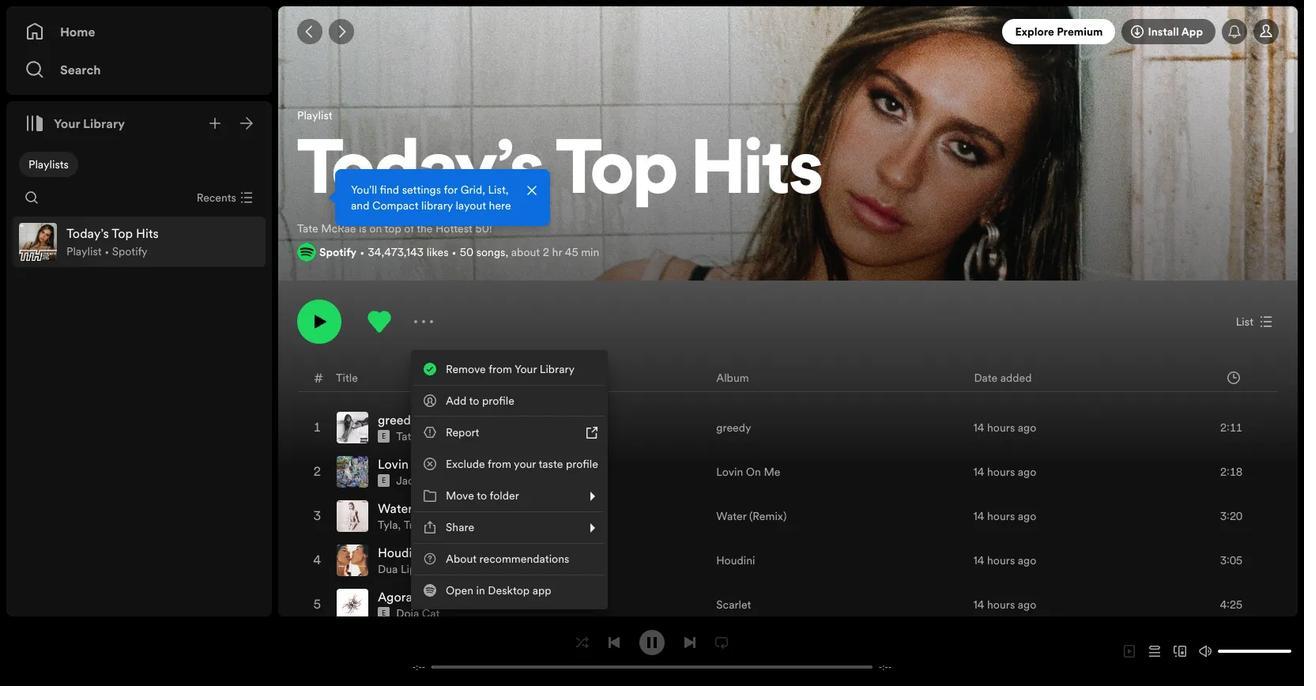 Task type: describe. For each thing, give the bounding box(es) containing it.
14 hours ago for hills
[[974, 597, 1037, 613]]

water (remix)
[[717, 509, 787, 524]]

scarlet link
[[717, 597, 752, 613]]

add to profile
[[446, 393, 515, 409]]

songs
[[477, 245, 506, 260]]

top
[[385, 221, 402, 237]]

hours for on
[[988, 464, 1016, 480]]

move to folder
[[446, 488, 519, 504]]

explicit element for greedy
[[378, 430, 390, 443]]

water - remix tyla , travis scott
[[378, 500, 462, 533]]

water - remix link
[[378, 500, 459, 517]]

houdini link inside "houdini" 'cell'
[[378, 544, 423, 562]]

date
[[975, 370, 998, 386]]

1 horizontal spatial lovin on me link
[[717, 464, 781, 480]]

explore
[[1016, 24, 1055, 40]]

greedy for greedy e
[[378, 411, 418, 429]]

remove from your library
[[446, 361, 575, 377]]

exclude
[[446, 456, 485, 472]]

lovin for lovin on me e
[[378, 456, 409, 473]]

on
[[370, 221, 382, 237]]

you'll find settings for grid, list, and compact library layout here
[[351, 182, 511, 214]]

likes
[[427, 245, 449, 260]]

previous image
[[608, 636, 621, 649]]

explicit element for lovin on me
[[378, 475, 390, 487]]

here
[[489, 198, 511, 214]]

added
[[1001, 370, 1032, 386]]

jack
[[396, 473, 420, 489]]

houdini cell
[[337, 540, 429, 582]]

3 hours from the top
[[988, 509, 1016, 524]]

install app
[[1149, 24, 1204, 40]]

external link image
[[586, 426, 599, 439]]

0 vertical spatial ,
[[506, 245, 509, 260]]

50
[[460, 245, 474, 260]]

date added
[[975, 370, 1032, 386]]

2 :- from the left
[[883, 662, 889, 673]]

about recommendations button
[[414, 543, 605, 575]]

report
[[446, 425, 480, 441]]

greedy for greedy
[[717, 420, 752, 436]]

2:11
[[1221, 420, 1243, 436]]

hits
[[692, 136, 823, 212]]

move to folder button
[[414, 480, 605, 512]]

agora hills e
[[378, 589, 440, 619]]

none search field inside main element
[[19, 185, 44, 210]]

pause image
[[646, 636, 659, 649]]

about recommendations
[[446, 551, 570, 567]]

player controls element
[[394, 630, 911, 673]]

about
[[511, 245, 540, 260]]

0 horizontal spatial greedy link
[[378, 411, 418, 429]]

library inside main element
[[83, 115, 125, 132]]

1 horizontal spatial houdini link
[[717, 553, 756, 569]]

taste
[[539, 456, 563, 472]]

mcrae for tate mcrae is on top of the hottest 50!
[[321, 221, 356, 237]]

hr
[[552, 245, 562, 260]]

remove
[[446, 361, 486, 377]]

disable repeat image
[[716, 636, 728, 649]]

playlist • spotify
[[66, 244, 148, 259]]

today's top hits
[[297, 136, 823, 212]]

move
[[446, 488, 474, 504]]

settings
[[402, 182, 441, 198]]

1 horizontal spatial library
[[540, 361, 575, 377]]

tate mcrae
[[396, 429, 455, 445]]

find
[[380, 182, 399, 198]]

cat
[[422, 606, 440, 622]]

premium
[[1058, 24, 1104, 40]]

tyla
[[378, 517, 398, 533]]

greedy cell
[[337, 407, 462, 449]]

e inside agora hills e
[[382, 609, 386, 619]]

to for move
[[477, 488, 487, 504]]

you'll find settings for grid, list, and compact library layout here dialog
[[335, 169, 550, 226]]

0 horizontal spatial lovin on me link
[[378, 456, 451, 473]]

recommendations
[[480, 551, 570, 567]]

for
[[444, 182, 458, 198]]

water (remix) link
[[717, 509, 787, 524]]

#
[[314, 369, 323, 386]]

34,473,143 likes
[[368, 245, 449, 260]]

1 :- from the left
[[416, 662, 422, 673]]

3 14 from the top
[[974, 509, 985, 524]]

4 ago from the top
[[1018, 553, 1037, 569]]

1 horizontal spatial profile
[[566, 456, 599, 472]]

library
[[422, 198, 453, 214]]

remove from your library button
[[414, 354, 605, 385]]

3:05
[[1221, 553, 1243, 569]]

3:20
[[1221, 509, 1243, 524]]

recents
[[197, 190, 236, 206]]

you'll
[[351, 182, 377, 198]]

spotify inside list item
[[112, 244, 148, 259]]

scarlet
[[717, 597, 752, 613]]

list
[[1237, 314, 1254, 330]]

desktop
[[488, 583, 530, 599]]

tate for tate mcrae
[[396, 429, 417, 445]]

34,473,143
[[368, 245, 424, 260]]

# row
[[298, 364, 1279, 392]]

tate for tate mcrae is on top of the hottest 50!
[[297, 221, 318, 237]]

install app link
[[1123, 19, 1216, 44]]

from for your
[[489, 361, 513, 377]]

agora hills link
[[378, 589, 440, 606]]

group inside main element
[[13, 217, 266, 267]]

on for lovin on me
[[746, 464, 762, 480]]

houdini dua lipa
[[378, 544, 423, 577]]

lipa
[[401, 562, 422, 577]]

share
[[446, 520, 475, 535]]

album
[[717, 370, 750, 386]]

main element
[[6, 6, 550, 617]]

enable shuffle image
[[577, 636, 589, 649]]

your inside main element
[[54, 115, 80, 132]]

grid,
[[461, 182, 486, 198]]

water for (remix)
[[717, 509, 747, 524]]

agora
[[378, 589, 413, 606]]

1 horizontal spatial greedy link
[[717, 420, 752, 436]]

your library
[[54, 115, 125, 132]]

report link
[[414, 417, 605, 448]]

14 hours ago for e
[[974, 420, 1037, 436]]

min
[[581, 245, 600, 260]]

your library button
[[19, 108, 131, 139]]

your
[[514, 456, 536, 472]]

explore premium button
[[1003, 19, 1116, 44]]

today's
[[297, 136, 544, 212]]

tyla link
[[378, 517, 398, 533]]

14 for on
[[974, 464, 985, 480]]

the
[[417, 221, 433, 237]]

what's new image
[[1229, 25, 1242, 38]]

compact
[[372, 198, 419, 214]]

volume high image
[[1200, 645, 1212, 658]]



Task type: vqa. For each thing, say whether or not it's contained in the screenshot.
the Volume off image
no



Task type: locate. For each thing, give the bounding box(es) containing it.
:-
[[416, 662, 422, 673], [883, 662, 889, 673]]

open
[[446, 583, 474, 599]]

go forward image
[[335, 25, 348, 38]]

3 ago from the top
[[1018, 509, 1037, 524]]

lovin on me cell
[[337, 451, 465, 494]]

4 14 from the top
[[974, 553, 985, 569]]

travis scott link
[[404, 517, 462, 533]]

0 vertical spatial e
[[382, 432, 386, 441]]

0 horizontal spatial profile
[[482, 393, 515, 409]]

houdini for houdini
[[717, 553, 756, 569]]

explicit element inside greedy cell
[[378, 430, 390, 443]]

5 ago from the top
[[1018, 597, 1037, 613]]

doja cat
[[396, 606, 440, 622]]

0 horizontal spatial your
[[54, 115, 80, 132]]

# column header
[[314, 364, 323, 392]]

1 horizontal spatial houdini
[[717, 553, 756, 569]]

0 vertical spatial library
[[83, 115, 125, 132]]

ago for on
[[1018, 464, 1037, 480]]

1 horizontal spatial ,
[[506, 245, 509, 260]]

1 14 hours ago from the top
[[974, 420, 1037, 436]]

greedy link up the lovin on me
[[717, 420, 752, 436]]

me for lovin on me
[[764, 464, 781, 480]]

greedy
[[378, 411, 418, 429], [717, 420, 752, 436]]

on for lovin on me e
[[412, 456, 429, 473]]

2:11 cell
[[1185, 407, 1265, 449]]

0 horizontal spatial houdini link
[[378, 544, 423, 562]]

lovin up water (remix) link
[[717, 464, 744, 480]]

greedy up the lovin on me
[[717, 420, 752, 436]]

2 e from the top
[[382, 476, 386, 486]]

1 horizontal spatial on
[[746, 464, 762, 480]]

5 14 from the top
[[974, 597, 985, 613]]

top bar and user menu element
[[278, 6, 1299, 57]]

1 horizontal spatial mcrae
[[420, 429, 455, 445]]

explicit element up lovin on me cell on the left bottom of page
[[378, 430, 390, 443]]

hours
[[988, 420, 1016, 436], [988, 464, 1016, 480], [988, 509, 1016, 524], [988, 553, 1016, 569], [988, 597, 1016, 613]]

houdini
[[378, 544, 423, 562], [717, 553, 756, 569]]

0 vertical spatial mcrae
[[321, 221, 356, 237]]

e
[[382, 432, 386, 441], [382, 476, 386, 486], [382, 609, 386, 619]]

from left your
[[488, 456, 512, 472]]

home link
[[25, 16, 253, 47]]

spotify right the •
[[112, 244, 148, 259]]

app
[[533, 583, 552, 599]]

water inside water - remix tyla , travis scott
[[378, 500, 413, 517]]

folder
[[490, 488, 519, 504]]

0 horizontal spatial lovin
[[378, 456, 409, 473]]

0 vertical spatial to
[[469, 393, 480, 409]]

1 vertical spatial profile
[[566, 456, 599, 472]]

mcrae inside greedy cell
[[420, 429, 455, 445]]

library down search
[[83, 115, 125, 132]]

list,
[[488, 182, 509, 198]]

1 vertical spatial library
[[540, 361, 575, 377]]

4 hours from the top
[[988, 553, 1016, 569]]

explicit element inside agora hills cell
[[378, 608, 390, 620]]

jack harlow
[[396, 473, 459, 489]]

2 14 from the top
[[974, 464, 985, 480]]

lovin for lovin on me
[[717, 464, 744, 480]]

2 14 hours ago from the top
[[974, 464, 1037, 480]]

playlists
[[28, 157, 69, 172]]

2 hours from the top
[[988, 464, 1016, 480]]

14 for e
[[974, 420, 985, 436]]

water - remix cell
[[337, 495, 468, 538]]

from inside button
[[488, 456, 512, 472]]

14 for hills
[[974, 597, 985, 613]]

0 horizontal spatial water
[[378, 500, 413, 517]]

1 vertical spatial mcrae
[[420, 429, 455, 445]]

1 e from the top
[[382, 432, 386, 441]]

doja
[[396, 606, 419, 622]]

mcrae up 'exclude'
[[420, 429, 455, 445]]

exclude from your taste profile
[[446, 456, 599, 472]]

0 horizontal spatial :-
[[416, 662, 422, 673]]

e left "jack"
[[382, 476, 386, 486]]

1 horizontal spatial lovin
[[717, 464, 744, 480]]

,
[[506, 245, 509, 260], [398, 517, 401, 533]]

doja cat link
[[396, 606, 440, 622]]

2 ago from the top
[[1018, 464, 1037, 480]]

lovin inside lovin on me e
[[378, 456, 409, 473]]

profile down remove from your library button
[[482, 393, 515, 409]]

0 vertical spatial playlist
[[297, 108, 333, 123]]

2 explicit element from the top
[[378, 475, 390, 487]]

50 songs , about 2 hr 45 min
[[460, 245, 600, 260]]

to for add
[[469, 393, 480, 409]]

share button
[[414, 512, 605, 543]]

0 horizontal spatial ,
[[398, 517, 401, 533]]

playlist inside group
[[66, 244, 102, 259]]

•
[[105, 244, 109, 259]]

5 hours from the top
[[988, 597, 1016, 613]]

e inside lovin on me e
[[382, 476, 386, 486]]

list item containing playlist
[[13, 217, 266, 267]]

1 horizontal spatial :-
[[883, 662, 889, 673]]

on
[[412, 456, 429, 473], [746, 464, 762, 480]]

0 vertical spatial profile
[[482, 393, 515, 409]]

1 ago from the top
[[1018, 420, 1037, 436]]

go back image
[[304, 25, 316, 38]]

your
[[54, 115, 80, 132], [515, 361, 537, 377]]

me
[[432, 456, 451, 473], [764, 464, 781, 480]]

from
[[489, 361, 513, 377], [488, 456, 512, 472]]

None search field
[[19, 185, 44, 210]]

45
[[565, 245, 579, 260]]

dua
[[378, 562, 398, 577]]

2 vertical spatial e
[[382, 609, 386, 619]]

1 horizontal spatial me
[[764, 464, 781, 480]]

ago for hills
[[1018, 597, 1037, 613]]

- inside water - remix tyla , travis scott
[[416, 500, 421, 517]]

mcrae up spotify link
[[321, 221, 356, 237]]

lovin down greedy cell
[[378, 456, 409, 473]]

from up "add to profile" button
[[489, 361, 513, 377]]

from for your
[[488, 456, 512, 472]]

0 horizontal spatial -:--
[[413, 662, 426, 673]]

spotify right spotify icon in the top of the page
[[320, 245, 357, 260]]

Playlists checkbox
[[19, 152, 78, 177]]

Recents, List view field
[[184, 185, 263, 210]]

tate up spotify icon in the top of the page
[[297, 221, 318, 237]]

0 vertical spatial explicit element
[[378, 430, 390, 443]]

-:--
[[413, 662, 426, 673], [879, 662, 892, 673]]

houdini for houdini dua lipa
[[378, 544, 423, 562]]

1 -:-- from the left
[[413, 662, 426, 673]]

1 horizontal spatial -:--
[[879, 662, 892, 673]]

1 horizontal spatial water
[[717, 509, 747, 524]]

hills
[[416, 589, 440, 606]]

14
[[974, 420, 985, 436], [974, 464, 985, 480], [974, 509, 985, 524], [974, 553, 985, 569], [974, 597, 985, 613]]

14 hours ago
[[974, 420, 1037, 436], [974, 464, 1037, 480], [974, 509, 1037, 524], [974, 553, 1037, 569], [974, 597, 1037, 613]]

0 horizontal spatial spotify
[[112, 244, 148, 259]]

today's top hits grid
[[279, 363, 1298, 686]]

profile right taste
[[566, 456, 599, 472]]

tate inside greedy cell
[[396, 429, 417, 445]]

to inside button
[[469, 393, 480, 409]]

mcrae
[[321, 221, 356, 237], [420, 429, 455, 445]]

menu containing remove from your library
[[411, 350, 608, 610]]

0 horizontal spatial houdini
[[378, 544, 423, 562]]

explicit element for agora hills
[[378, 608, 390, 620]]

e inside the greedy e
[[382, 432, 386, 441]]

group
[[13, 217, 266, 267]]

1 hours from the top
[[988, 420, 1016, 436]]

houdini inside 'cell'
[[378, 544, 423, 562]]

your up "add to profile" button
[[515, 361, 537, 377]]

layout
[[456, 198, 486, 214]]

remix
[[424, 500, 459, 517]]

0 horizontal spatial on
[[412, 456, 429, 473]]

explicit element left "jack"
[[378, 475, 390, 487]]

, left travis
[[398, 517, 401, 533]]

from inside button
[[489, 361, 513, 377]]

1 14 from the top
[[974, 420, 985, 436]]

lovin on me
[[717, 464, 781, 480]]

me for lovin on me e
[[432, 456, 451, 473]]

me inside lovin on me e
[[432, 456, 451, 473]]

agora hills cell
[[337, 584, 447, 627]]

greedy e
[[378, 411, 418, 441]]

0 horizontal spatial greedy
[[378, 411, 418, 429]]

explicit element down agora
[[378, 608, 390, 620]]

duration element
[[1228, 371, 1241, 384]]

search link
[[25, 54, 253, 85]]

0 horizontal spatial tate
[[297, 221, 318, 237]]

4 14 hours ago from the top
[[974, 553, 1037, 569]]

greedy inside cell
[[378, 411, 418, 429]]

greedy link up lovin on me cell on the left bottom of page
[[378, 411, 418, 429]]

tate up lovin on me e
[[396, 429, 417, 445]]

(remix)
[[750, 509, 787, 524]]

group containing playlist
[[13, 217, 266, 267]]

0 vertical spatial your
[[54, 115, 80, 132]]

1 vertical spatial e
[[382, 476, 386, 486]]

water
[[378, 500, 413, 517], [717, 509, 747, 524]]

search in your library image
[[25, 191, 38, 204]]

List button
[[1230, 309, 1280, 335]]

menu
[[411, 350, 608, 610]]

explore premium
[[1016, 24, 1104, 40]]

add
[[446, 393, 467, 409]]

connect to a device image
[[1174, 645, 1187, 658]]

about
[[446, 551, 477, 567]]

spotify image
[[297, 243, 316, 262]]

1 vertical spatial from
[[488, 456, 512, 472]]

1 horizontal spatial greedy
[[717, 420, 752, 436]]

scott
[[436, 517, 462, 533]]

0 vertical spatial from
[[489, 361, 513, 377]]

ago for e
[[1018, 420, 1037, 436]]

1 horizontal spatial spotify
[[320, 245, 357, 260]]

search
[[60, 61, 101, 78]]

, inside water - remix tyla , travis scott
[[398, 517, 401, 533]]

home
[[60, 23, 95, 40]]

Disable repeat checkbox
[[709, 630, 735, 655]]

1 horizontal spatial playlist
[[297, 108, 333, 123]]

0 horizontal spatial mcrae
[[321, 221, 356, 237]]

2 -:-- from the left
[[879, 662, 892, 673]]

library up "add to profile" button
[[540, 361, 575, 377]]

0 horizontal spatial playlist
[[66, 244, 102, 259]]

2 vertical spatial explicit element
[[378, 608, 390, 620]]

1 horizontal spatial your
[[515, 361, 537, 377]]

tate mcrae link
[[396, 429, 455, 445]]

1 vertical spatial your
[[515, 361, 537, 377]]

1 vertical spatial to
[[477, 488, 487, 504]]

1 vertical spatial playlist
[[66, 244, 102, 259]]

1 horizontal spatial tate
[[396, 429, 417, 445]]

1 vertical spatial ,
[[398, 517, 401, 533]]

duration image
[[1228, 371, 1241, 384]]

5 14 hours ago from the top
[[974, 597, 1037, 613]]

hours for e
[[988, 420, 1016, 436]]

3 14 hours ago from the top
[[974, 509, 1037, 524]]

your up playlists option
[[54, 115, 80, 132]]

next image
[[684, 636, 697, 649]]

1 vertical spatial explicit element
[[378, 475, 390, 487]]

tate mcrae is on top of the hottest 50!
[[297, 221, 492, 237]]

0 horizontal spatial me
[[432, 456, 451, 473]]

3 explicit element from the top
[[378, 608, 390, 620]]

14 hours ago for on
[[974, 464, 1037, 480]]

water for -
[[378, 500, 413, 517]]

library
[[83, 115, 125, 132], [540, 361, 575, 377]]

install
[[1149, 24, 1180, 40]]

dua lipa link
[[378, 562, 422, 577]]

jack harlow link
[[396, 473, 459, 489]]

2:18
[[1221, 464, 1243, 480]]

app
[[1182, 24, 1204, 40]]

to right move at the bottom
[[477, 488, 487, 504]]

1 vertical spatial tate
[[396, 429, 417, 445]]

open in desktop app button
[[414, 575, 605, 607]]

houdini link
[[378, 544, 423, 562], [717, 553, 756, 569]]

0 vertical spatial tate
[[297, 221, 318, 237]]

explicit element inside lovin on me cell
[[378, 475, 390, 487]]

greedy up lovin on me cell on the left bottom of page
[[378, 411, 418, 429]]

50!
[[476, 221, 492, 237]]

list item
[[13, 217, 266, 267]]

0 horizontal spatial library
[[83, 115, 125, 132]]

to right the add
[[469, 393, 480, 409]]

to inside "dropdown button"
[[477, 488, 487, 504]]

hours for hills
[[988, 597, 1016, 613]]

e up lovin on me cell on the left bottom of page
[[382, 432, 386, 441]]

playlist for playlist • spotify
[[66, 244, 102, 259]]

playlist
[[297, 108, 333, 123], [66, 244, 102, 259]]

travis
[[404, 517, 433, 533]]

, left about
[[506, 245, 509, 260]]

open in desktop app
[[446, 583, 552, 599]]

1 explicit element from the top
[[378, 430, 390, 443]]

explicit element
[[378, 430, 390, 443], [378, 475, 390, 487], [378, 608, 390, 620]]

e down agora
[[382, 609, 386, 619]]

on inside lovin on me e
[[412, 456, 429, 473]]

3 e from the top
[[382, 609, 386, 619]]

playlist for playlist
[[297, 108, 333, 123]]

ago
[[1018, 420, 1037, 436], [1018, 464, 1037, 480], [1018, 509, 1037, 524], [1018, 553, 1037, 569], [1018, 597, 1037, 613]]

4:25
[[1221, 597, 1243, 613]]

mcrae for tate mcrae
[[420, 429, 455, 445]]

spotify link
[[320, 245, 357, 260]]

list item inside main element
[[13, 217, 266, 267]]



